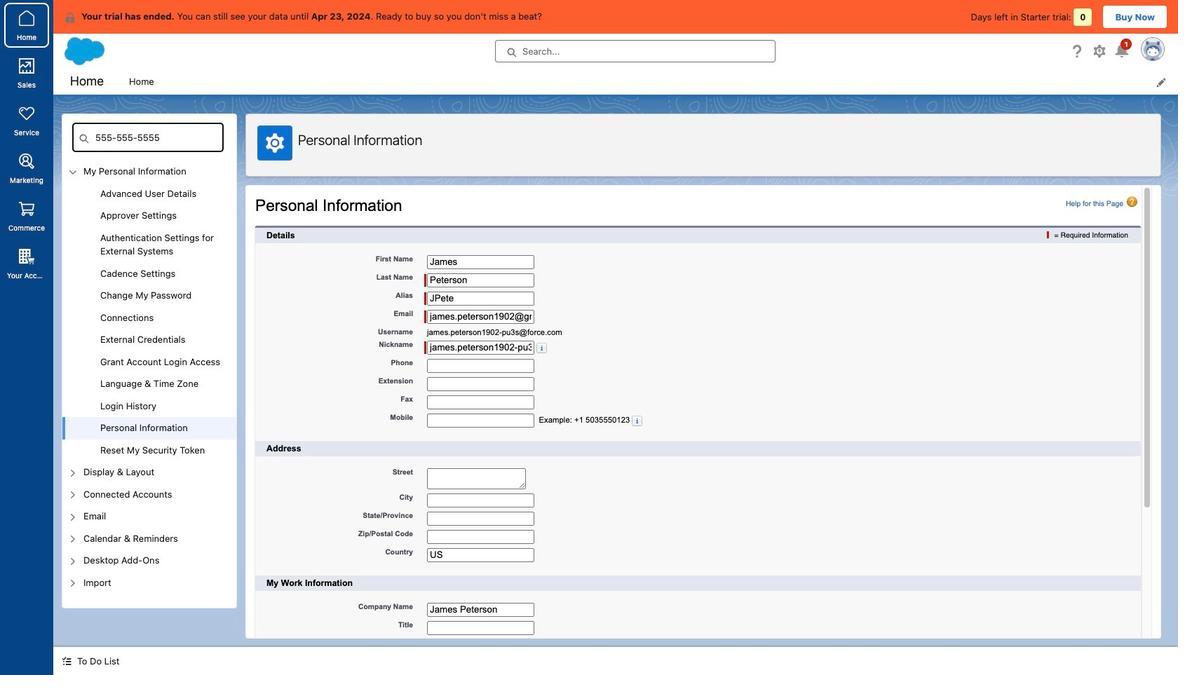 Task type: vqa. For each thing, say whether or not it's contained in the screenshot.
the Quick Find SEARCH FIELD
yes



Task type: describe. For each thing, give the bounding box(es) containing it.
personal information tree item
[[62, 418, 236, 440]]

my personal information tree item
[[62, 161, 236, 462]]

Quick Find search field
[[72, 123, 224, 152]]



Task type: locate. For each thing, give the bounding box(es) containing it.
text default image
[[65, 12, 76, 23]]

text default image
[[62, 657, 72, 667]]

list
[[121, 69, 1179, 95]]

setup tree tree
[[62, 161, 236, 608]]

group
[[62, 183, 236, 462]]



